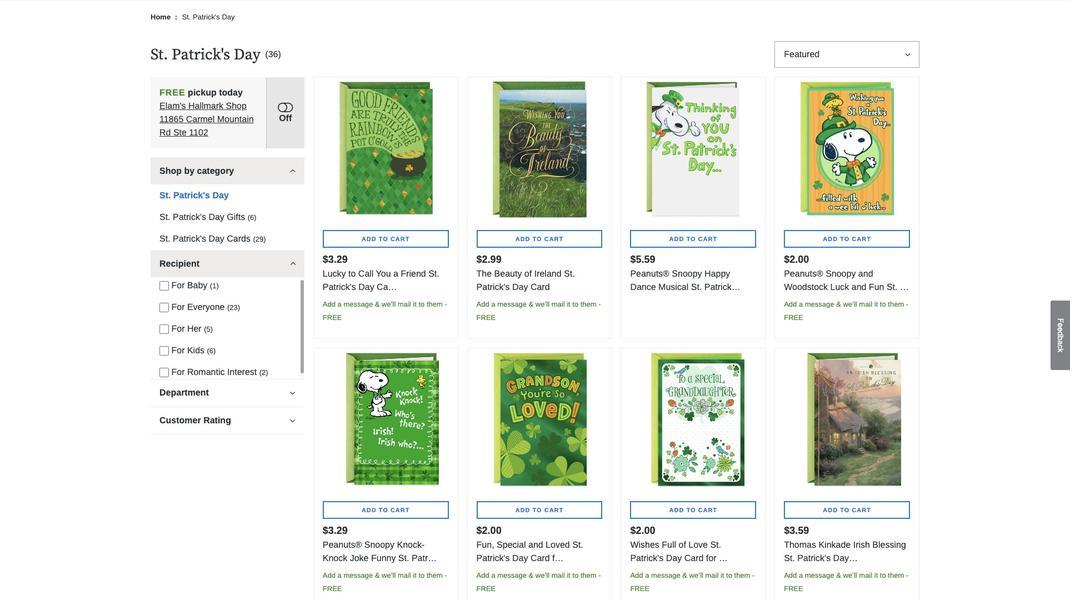 Task type: locate. For each thing, give the bounding box(es) containing it.
card inside $2.00 fun, special and loved st. patrick's day card f…
[[531, 554, 550, 563]]

off
[[279, 113, 292, 123]]

mail down for in the right bottom of the page
[[706, 571, 719, 580]]

them for $3.29 peanuts® snoopy knock- knock joke funny st. patr…
[[427, 571, 443, 580]]

$2.00 inside $2.00 wishes full of love st. patrick's day card for …
[[631, 525, 656, 536]]

mail down 'lucky to call you a friend st. patrick's day ca…' link
[[398, 300, 411, 309]]

st. inside $2.99 the beauty of ireland st. patrick's day card
[[564, 269, 575, 279]]

add to cart up love
[[670, 507, 718, 514]]

day inside $2.00 wishes full of love st. patrick's day card for …
[[666, 554, 682, 563]]

home
[[151, 13, 171, 21]]

$3.29
[[323, 254, 348, 265], [323, 525, 348, 536]]

we'll
[[382, 300, 396, 309], [536, 300, 550, 309], [844, 300, 858, 309], [382, 571, 396, 580], [536, 571, 550, 580], [690, 571, 704, 580], [844, 571, 858, 580]]

free down lucky
[[323, 314, 342, 322]]

baby
[[187, 281, 208, 290]]

we'll for $2.00 peanuts® snoopy and woodstock luck and fun st. …
[[844, 300, 858, 309]]

you
[[376, 269, 391, 279]]

0 vertical spatial article
[[151, 157, 305, 249]]

card down love
[[685, 554, 704, 563]]

0 vertical spatial angle down image
[[290, 167, 296, 176]]

everyone
[[187, 302, 225, 312]]

patrick's up the pickup
[[172, 45, 230, 65]]

add to cart
[[362, 236, 410, 242], [516, 236, 564, 242], [670, 236, 718, 242], [823, 236, 872, 242], [362, 507, 410, 514], [516, 507, 564, 514], [670, 507, 718, 514], [823, 507, 872, 514]]

and up fun
[[859, 269, 874, 279]]

cart
[[391, 236, 410, 242], [545, 236, 564, 242], [698, 236, 718, 242], [852, 236, 872, 242], [391, 507, 410, 514], [545, 507, 564, 514], [698, 507, 718, 514], [852, 507, 872, 514]]

1 horizontal spatial $2.00 article
[[621, 348, 766, 600]]

and
[[859, 269, 874, 279], [852, 282, 867, 292], [529, 540, 543, 550]]

we'll down ca… on the left of the page
[[382, 300, 396, 309]]

a down lucky
[[338, 300, 342, 309]]

them down blessing in the right of the page
[[888, 571, 905, 580]]

add to cart for $2.00 peanuts® snoopy and woodstock luck and fun st. …
[[823, 236, 872, 242]]

2 for from the top
[[171, 302, 185, 312]]

fun,
[[477, 540, 495, 550]]

add to cart inside $3.59 article
[[823, 507, 872, 514]]

1102
[[189, 128, 208, 137]]

& down the luck
[[837, 300, 842, 309]]

day left the "(36)"
[[234, 45, 261, 65]]

peanuts® snoopy knock-knock joke funny st. patrick's day card, image
[[314, 349, 458, 492], [314, 349, 458, 492]]

and for $2.00 peanuts® snoopy and woodstock luck and fun st. …
[[859, 269, 874, 279]]

for her (5)
[[171, 324, 213, 333]]

(36)
[[265, 50, 281, 59]]

snoopy up musical
[[672, 269, 702, 279]]

a for $3.59 thomas kinkade irish blessing st. patrick's day…
[[799, 571, 803, 580]]

$3.29 article
[[313, 77, 458, 339], [313, 348, 458, 600]]

to inside $2.99 article
[[533, 236, 542, 242]]

and for $2.00 fun, special and loved st. patrick's day card f…
[[529, 540, 543, 550]]

home link
[[151, 13, 173, 21]]

0 horizontal spatial peanuts®
[[323, 540, 362, 550]]

message inside $3.59 article
[[805, 571, 835, 580]]

department tab
[[151, 379, 305, 406]]

1 horizontal spatial $2.00
[[631, 525, 656, 536]]

add to cart button for $3.59 thomas kinkade irish blessing st. patrick's day…
[[784, 501, 911, 519]]

patrick's down wishes
[[631, 554, 664, 563]]

add to cart button up ireland
[[477, 230, 603, 248]]

1 horizontal spatial snoopy
[[672, 269, 702, 279]]

a down thomas
[[799, 571, 803, 580]]

fun
[[869, 282, 885, 292]]

add
[[362, 236, 377, 242], [516, 236, 531, 242], [670, 236, 684, 242], [823, 236, 838, 242], [323, 300, 336, 309], [477, 300, 490, 309], [784, 300, 797, 309], [362, 507, 377, 514], [516, 507, 531, 514], [670, 507, 684, 514], [823, 507, 838, 514], [323, 571, 336, 580], [477, 571, 490, 580], [631, 571, 643, 580], [784, 571, 797, 580]]

f…
[[553, 554, 564, 563]]

free
[[323, 314, 342, 322], [477, 314, 496, 322], [784, 314, 804, 322], [323, 585, 342, 593], [477, 585, 496, 593], [631, 585, 650, 593], [784, 585, 804, 593]]

st. patrick's day
[[182, 13, 235, 21], [160, 191, 229, 200]]

snoopy inside $2.00 peanuts® snoopy and woodstock luck and fun st. …
[[826, 269, 856, 279]]

to inside $3.59 article
[[880, 571, 886, 580]]

add to cart up ireland
[[516, 236, 564, 242]]

peanuts® inside "$5.59 peanuts® snoopy happy dance musical st. patrick…"
[[631, 269, 670, 279]]

of inside $2.00 wishes full of love st. patrick's day card for …
[[679, 540, 686, 550]]

1 vertical spatial article
[[151, 250, 305, 383]]

we'll inside $2.99 article
[[536, 300, 550, 309]]

for right for her option
[[171, 324, 185, 333]]

free inside $3.59 article
[[784, 585, 804, 593]]

& inside $3.59 article
[[837, 571, 842, 580]]

cart inside $3.59 article
[[852, 507, 872, 514]]

message inside $2.99 article
[[498, 300, 527, 309]]

free for $3.59 thomas kinkade irish blessing st. patrick's day…
[[784, 585, 804, 593]]

(2)
[[259, 368, 268, 377]]

a down woodstock
[[799, 300, 803, 309]]

cart up loved
[[545, 507, 564, 514]]

0 vertical spatial of
[[525, 269, 532, 279]]

2 horizontal spatial peanuts®
[[784, 269, 824, 279]]

to left call
[[349, 269, 356, 279]]

shop left by
[[160, 166, 182, 176]]

kids
[[187, 346, 205, 355]]

patrick's down by
[[173, 191, 210, 200]]

for right for baby option
[[171, 281, 185, 290]]

$3.29 for $3.29 lucky to call you a friend st. patrick's day ca…
[[323, 254, 348, 265]]

full
[[662, 540, 677, 550]]

cart for $2.00 fun, special and loved st. patrick's day card f…
[[545, 507, 564, 514]]

add a message & we'll mail it to them - free inside $3.59 article
[[784, 571, 909, 593]]

it inside $2.99 article
[[567, 300, 571, 309]]

to for $2.00 peanuts® snoopy and woodstock luck and fun st. …
[[841, 236, 850, 242]]

& for $3.29 lucky to call you a friend st. patrick's day ca…
[[375, 300, 380, 309]]

patrick's down thomas
[[798, 554, 831, 563]]

a inside $2.99 article
[[492, 300, 496, 309]]

(29)
[[253, 235, 266, 243]]

$2.00 inside $2.00 peanuts® snoopy and woodstock luck and fun st. …
[[784, 254, 809, 265]]

0 horizontal spatial (6)
[[207, 347, 216, 355]]

them
[[427, 300, 443, 309], [581, 300, 597, 309], [888, 300, 905, 309], [427, 571, 443, 580], [581, 571, 597, 580], [735, 571, 751, 580], [888, 571, 905, 580]]

to down blessing in the right of the page
[[880, 571, 886, 580]]

2 vertical spatial and
[[529, 540, 543, 550]]

customer rating tab
[[151, 407, 305, 434]]

For Kids checkbox
[[160, 346, 169, 356]]

2 vertical spatial angle down image
[[290, 416, 296, 425]]

2 angle down image from the top
[[290, 388, 296, 397]]

1 angle down image from the top
[[290, 167, 296, 176]]

them down the fun, special and loved st. patrick's day card f… link in the bottom of the page
[[581, 571, 597, 580]]

1 vertical spatial shop
[[160, 166, 182, 176]]

$2.00 up woodstock
[[784, 254, 809, 265]]

1 horizontal spatial of
[[679, 540, 686, 550]]

st. patrick's day banner
[[151, 45, 305, 65]]

add a message & we'll mail it to them - free inside $2.99 article
[[477, 300, 601, 322]]

to down the patr…
[[419, 571, 425, 580]]

irish
[[854, 540, 870, 550]]

angle down image inside customer rating tab
[[290, 416, 296, 425]]

rating
[[204, 416, 231, 425]]

gifts
[[227, 212, 245, 222]]

mail inside $3.59 article
[[860, 571, 873, 580]]

message down day…
[[805, 571, 835, 580]]

them inside $2.99 article
[[581, 300, 597, 309]]

1 e from the top
[[1057, 323, 1066, 327]]

and left fun
[[852, 282, 867, 292]]

add to cart up $3.59 thomas kinkade irish blessing st. patrick's day…
[[823, 507, 872, 514]]

to inside $2.99 article
[[573, 300, 579, 309]]

card down ireland
[[531, 282, 550, 292]]

3 for from the top
[[171, 324, 185, 333]]

add to cart up $2.00 peanuts® snoopy and woodstock luck and fun st. …
[[823, 236, 872, 242]]

$2.00 for $2.00 peanuts® snoopy and woodstock luck and fun st. …
[[784, 254, 809, 265]]

to for $3.29 peanuts® snoopy knock- knock joke funny st. patr…
[[379, 507, 388, 514]]

to for $2.00 fun, special and loved st. patrick's day card f…
[[533, 507, 542, 514]]

patrick's down the
[[477, 282, 510, 292]]

of left ireland
[[525, 269, 532, 279]]

$2.00 up wishes
[[631, 525, 656, 536]]

patrick's up st. patrick's day (36)
[[193, 13, 220, 21]]

to up love
[[687, 507, 696, 514]]

it down fun
[[875, 300, 878, 309]]

0 vertical spatial …
[[900, 282, 909, 292]]

peanuts® for $3.29
[[323, 540, 362, 550]]

knock-
[[397, 540, 425, 550]]

2 article from the top
[[151, 250, 305, 383]]

& for $2.00 peanuts® snoopy and woodstock luck and fun st. …
[[837, 300, 842, 309]]

1 vertical spatial of
[[679, 540, 686, 550]]

patrick's down lucky
[[323, 282, 356, 292]]

day inside $2.00 fun, special and loved st. patrick's day card f…
[[513, 554, 528, 563]]

free for $3.29 lucky to call you a friend st. patrick's day ca…
[[323, 314, 342, 322]]

- inside $2.99 article
[[599, 300, 601, 309]]

it for $2.00 peanuts® snoopy and woodstock luck and fun st. …
[[875, 300, 878, 309]]

special
[[497, 540, 526, 550]]

snoopy up the luck
[[826, 269, 856, 279]]

it down loved
[[567, 571, 571, 580]]

For Romantic Interest checkbox
[[160, 368, 169, 377]]

patrick's down fun,
[[477, 554, 510, 563]]

rd
[[160, 128, 171, 137]]

add a message & we'll mail it to them - free for $2.99 the beauty of ireland st. patrick's day card
[[477, 300, 601, 322]]

snoopy up the 'funny'
[[365, 540, 395, 550]]

free inside $2.99 article
[[477, 314, 496, 322]]

joke
[[350, 554, 369, 563]]

it inside $3.59 article
[[875, 571, 878, 580]]

message down joke
[[344, 571, 373, 580]]

a right you
[[394, 269, 399, 279]]

peanuts® up knock
[[323, 540, 362, 550]]

peanuts® snoopy happy dance musical st. patrick's day card, image
[[622, 77, 766, 221], [622, 77, 766, 221]]

add to cart up "$5.59 peanuts® snoopy happy dance musical st. patrick…" in the right top of the page
[[670, 236, 718, 242]]

0 horizontal spatial snoopy
[[365, 540, 395, 550]]

(6) inside st. patrick's day gifts (6)
[[248, 213, 257, 222]]

1 vertical spatial angle down image
[[290, 388, 296, 397]]

e
[[1057, 323, 1066, 327], [1057, 327, 1066, 332]]

peanuts® inside $2.00 peanuts® snoopy and woodstock luck and fun st. …
[[784, 269, 824, 279]]

we'll inside $3.59 article
[[844, 571, 858, 580]]

to
[[349, 269, 356, 279], [419, 300, 425, 309], [573, 300, 579, 309], [880, 300, 886, 309], [419, 571, 425, 580], [573, 571, 579, 580], [727, 571, 733, 580], [880, 571, 886, 580]]

we'll for $2.99 the beauty of ireland st. patrick's day card
[[536, 300, 550, 309]]

a inside $3.59 article
[[799, 571, 803, 580]]

mail down thomas kinkade irish blessing st. patrick's day… link
[[860, 571, 873, 580]]

kinkade
[[819, 540, 851, 550]]

card for $2.99
[[531, 282, 550, 292]]

it for $2.00 fun, special and loved st. patrick's day card f…
[[567, 571, 571, 580]]

the beauty of ireland st. patrick's day card, image
[[468, 77, 612, 221], [468, 77, 612, 221]]

lucky to call you a friend st. patrick's day card, image
[[314, 77, 458, 221], [314, 77, 458, 221]]

2 $3.29 article from the top
[[313, 348, 458, 600]]

3 angle down image from the top
[[290, 416, 296, 425]]

add to cart button for $3.29 lucky to call you a friend st. patrick's day ca…
[[323, 230, 449, 248]]

0 horizontal spatial $2.00
[[477, 525, 502, 536]]

-
[[445, 300, 447, 309], [599, 300, 601, 309], [907, 300, 909, 309], [445, 571, 447, 580], [599, 571, 601, 580], [753, 571, 755, 580], [907, 571, 909, 580]]

1 vertical spatial (6)
[[207, 347, 216, 355]]

for
[[171, 281, 185, 290], [171, 302, 185, 312], [171, 324, 185, 333], [171, 346, 185, 355], [171, 367, 185, 377]]

her
[[187, 324, 202, 333]]

a inside the $3.29 lucky to call you a friend st. patrick's day ca…
[[394, 269, 399, 279]]

free down knock
[[323, 585, 342, 593]]

0 vertical spatial $3.29
[[323, 254, 348, 265]]

we'll down the luck
[[844, 300, 858, 309]]

cart up friend
[[391, 236, 410, 242]]

&
[[375, 300, 380, 309], [529, 300, 534, 309], [837, 300, 842, 309], [375, 571, 380, 580], [529, 571, 534, 580], [683, 571, 688, 580], [837, 571, 842, 580]]

st. inside $2.00 fun, special and loved st. patrick's day card f…
[[573, 540, 584, 550]]

& down day…
[[837, 571, 842, 580]]

$3.29 inside the $3.29 lucky to call you a friend st. patrick's day ca…
[[323, 254, 348, 265]]

them down wishes full of love st. patrick's day card for … link
[[735, 571, 751, 580]]

$2.99 article
[[467, 77, 612, 339]]

add to cart for $2.00 fun, special and loved st. patrick's day card f…
[[516, 507, 564, 514]]

snoopy inside "$5.59 peanuts® snoopy happy dance musical st. patrick…"
[[672, 269, 702, 279]]

1 horizontal spatial peanuts®
[[631, 269, 670, 279]]

(5)
[[204, 325, 213, 333]]

0 horizontal spatial shop
[[160, 166, 182, 176]]

& inside $2.99 article
[[529, 300, 534, 309]]

of for $2.00
[[679, 540, 686, 550]]

0 vertical spatial shop
[[226, 101, 247, 111]]

- for $2.00 peanuts® snoopy and woodstock luck and fun st. …
[[907, 300, 909, 309]]

a down fun,
[[492, 571, 496, 580]]

of right full
[[679, 540, 686, 550]]

0 horizontal spatial of
[[525, 269, 532, 279]]

recipient filters element
[[151, 275, 300, 383]]

free down fun,
[[477, 585, 496, 593]]

add to cart button up $2.00 peanuts® snoopy and woodstock luck and fun st. …
[[784, 230, 911, 248]]

add to cart button up $2.00 fun, special and loved st. patrick's day card f…
[[477, 501, 603, 519]]

ca…
[[377, 282, 397, 292]]

st. inside "$5.59 peanuts® snoopy happy dance musical st. patrick…"
[[691, 282, 702, 292]]

$3.29 up lucky
[[323, 254, 348, 265]]

we'll down 'the beauty of ireland st. patrick's day card' link
[[536, 300, 550, 309]]

2 horizontal spatial $2.00 article
[[775, 77, 920, 339]]

it for $3.29 peanuts® snoopy knock- knock joke funny st. patr…
[[413, 571, 417, 580]]

2 horizontal spatial $2.00
[[784, 254, 809, 265]]

message down 'special' at the left
[[498, 571, 527, 580]]

angle down image
[[290, 167, 296, 176], [290, 388, 296, 397], [290, 416, 296, 425]]

to
[[379, 236, 388, 242], [533, 236, 542, 242], [687, 236, 696, 242], [841, 236, 850, 242], [379, 507, 388, 514], [533, 507, 542, 514], [687, 507, 696, 514], [841, 507, 850, 514]]

0 vertical spatial $3.29 article
[[313, 77, 458, 339]]

them for $2.99 the beauty of ireland st. patrick's day card
[[581, 300, 597, 309]]

of inside $2.99 the beauty of ireland st. patrick's day card
[[525, 269, 532, 279]]

free down the
[[477, 314, 496, 322]]

for for for kids
[[171, 346, 185, 355]]

add a message & we'll mail it to them - free down the luck
[[784, 300, 909, 322]]

2 $3.29 from the top
[[323, 525, 348, 536]]

day…
[[834, 554, 858, 563]]

a up k
[[1057, 340, 1066, 345]]

hallmark
[[188, 101, 224, 111]]

mail down f…
[[552, 571, 565, 580]]

to down friend
[[419, 300, 425, 309]]

free down wishes
[[631, 585, 650, 593]]

day
[[222, 13, 235, 21], [234, 45, 261, 65], [213, 191, 229, 200], [209, 212, 224, 222], [209, 234, 224, 243], [359, 282, 374, 292], [513, 282, 528, 292], [513, 554, 528, 563], [666, 554, 682, 563]]

to for $2.99 the beauty of ireland st. patrick's day card
[[533, 236, 542, 242]]

(6) right gifts
[[248, 213, 257, 222]]

patrick's inside $2.00 wishes full of love st. patrick's day card for …
[[631, 554, 664, 563]]

for for for her
[[171, 324, 185, 333]]

customer rating
[[160, 416, 231, 425]]

a
[[394, 269, 399, 279], [338, 300, 342, 309], [492, 300, 496, 309], [799, 300, 803, 309], [1057, 340, 1066, 345], [338, 571, 342, 580], [492, 571, 496, 580], [645, 571, 649, 580], [799, 571, 803, 580]]

2 horizontal spatial snoopy
[[826, 269, 856, 279]]

cart inside $5.59 article
[[698, 236, 718, 242]]

mail down peanuts® snoopy knock- knock joke funny st. patr… link
[[398, 571, 411, 580]]

4 for from the top
[[171, 346, 185, 355]]

snoopy
[[672, 269, 702, 279], [826, 269, 856, 279], [365, 540, 395, 550]]

message
[[344, 300, 373, 309], [498, 300, 527, 309], [805, 300, 835, 309], [344, 571, 373, 580], [498, 571, 527, 580], [651, 571, 681, 580], [805, 571, 835, 580]]

to for $3.29 peanuts® snoopy knock- knock joke funny st. patr…
[[419, 571, 425, 580]]

add to cart inside $2.99 article
[[516, 236, 564, 242]]

shop by category tab
[[151, 157, 305, 184]]

snoopy inside $3.29 peanuts® snoopy knock- knock joke funny st. patr…
[[365, 540, 395, 550]]

tab list
[[151, 157, 305, 435]]

for right for everyone option
[[171, 302, 185, 312]]

message down beauty
[[498, 300, 527, 309]]

st. patrick's day menu menu
[[151, 184, 305, 249]]

a for $2.00 peanuts® snoopy and woodstock luck and fun st. …
[[799, 300, 803, 309]]

thomas kinkade irish blessing st. patrick's day card, image
[[776, 349, 919, 492], [776, 349, 919, 492]]

and inside $2.00 fun, special and loved st. patrick's day card f…
[[529, 540, 543, 550]]

article
[[151, 157, 305, 249], [151, 250, 305, 383]]

f e e d b a c k button
[[1051, 301, 1071, 370]]

1 horizontal spatial (6)
[[248, 213, 257, 222]]

$2.00 article
[[775, 77, 920, 339], [467, 348, 612, 600], [621, 348, 766, 600]]

a down wishes
[[645, 571, 649, 580]]

1 vertical spatial $3.29
[[323, 525, 348, 536]]

add to cart button inside $3.59 article
[[784, 501, 911, 519]]

$3.29 lucky to call you a friend st. patrick's day ca…
[[323, 254, 440, 292]]

to for $2.00 peanuts® snoopy and woodstock luck and fun st. …
[[880, 300, 886, 309]]

fun, special and loved st. patrick's day card for grandson, image
[[468, 349, 612, 492], [468, 349, 612, 492]]

1 vertical spatial …
[[719, 554, 728, 563]]

add a message & we'll mail it to them - free for $3.29 peanuts® snoopy knock- knock joke funny st. patr…
[[323, 571, 447, 593]]

snoopy for $5.59
[[672, 269, 702, 279]]

to up $3.59 thomas kinkade irish blessing st. patrick's day…
[[841, 507, 850, 514]]

elam's
[[160, 101, 186, 111]]

cart for $2.00 peanuts® snoopy and woodstock luck and fun st. …
[[852, 236, 872, 242]]

1 horizontal spatial …
[[900, 282, 909, 292]]

to up "$5.59 peanuts® snoopy happy dance musical st. patrick…" in the right top of the page
[[687, 236, 696, 242]]

0 vertical spatial (6)
[[248, 213, 257, 222]]

cart up knock-
[[391, 507, 410, 514]]

$3.29 for $3.29 peanuts® snoopy knock- knock joke funny st. patr…
[[323, 525, 348, 536]]

wishes full of love st. patrick's day card for granddaughter, image
[[622, 349, 766, 492], [622, 349, 766, 492]]

1 vertical spatial st. patrick's day
[[160, 191, 229, 200]]

card
[[531, 282, 550, 292], [531, 554, 550, 563], [685, 554, 704, 563]]

add to cart for $2.99 the beauty of ireland st. patrick's day card
[[516, 236, 564, 242]]

the
[[477, 269, 492, 279]]

add to cart button for $3.29 peanuts® snoopy knock- knock joke funny st. patr…
[[323, 501, 449, 519]]

shop inside free pickup today elam's hallmark shop 11865 carmel mountain rd ste 1102
[[226, 101, 247, 111]]

mail inside $2.99 article
[[552, 300, 565, 309]]

1 for from the top
[[171, 281, 185, 290]]

them inside $3.59 article
[[888, 571, 905, 580]]

1 horizontal spatial shop
[[226, 101, 247, 111]]

peanuts® inside $3.29 peanuts® snoopy knock- knock joke funny st. patr…
[[323, 540, 362, 550]]

angle down image inside shop by category tab
[[290, 167, 296, 176]]

- inside $3.59 article
[[907, 571, 909, 580]]

1 vertical spatial $3.29 article
[[313, 348, 458, 600]]

a for $3.29 lucky to call you a friend st. patrick's day ca…
[[338, 300, 342, 309]]

st. inside $2.00 wishes full of love st. patrick's day card for …
[[711, 540, 722, 550]]

$5.59 peanuts® snoopy happy dance musical st. patrick…
[[631, 254, 741, 292]]

add up $2.99 the beauty of ireland st. patrick's day card
[[516, 236, 531, 242]]

of
[[525, 269, 532, 279], [679, 540, 686, 550]]

mail for $2.99 the beauty of ireland st. patrick's day card
[[552, 300, 565, 309]]

0 vertical spatial and
[[859, 269, 874, 279]]

& for $3.59 thomas kinkade irish blessing st. patrick's day…
[[837, 571, 842, 580]]

them down 'lucky to call you a friend st. patrick's day ca…' link
[[427, 300, 443, 309]]

day down 'special' at the left
[[513, 554, 528, 563]]

for for for everyone
[[171, 302, 185, 312]]

cart up irish
[[852, 507, 872, 514]]

for right for romantic interest option
[[171, 367, 185, 377]]

- for $3.29 lucky to call you a friend st. patrick's day ca…
[[445, 300, 447, 309]]

1 article from the top
[[151, 157, 305, 249]]

0 horizontal spatial …
[[719, 554, 728, 563]]

to inside $3.59 article
[[841, 507, 850, 514]]

card inside $2.99 the beauty of ireland st. patrick's day card
[[531, 282, 550, 292]]

0 vertical spatial st. patrick's day
[[182, 13, 235, 21]]

st. patrick's day down shop by category
[[160, 191, 229, 200]]

st. inside $3.29 peanuts® snoopy knock- knock joke funny st. patr…
[[398, 554, 409, 563]]

add to cart button for $2.00 fun, special and loved st. patrick's day card f…
[[477, 501, 603, 519]]

mountain
[[217, 114, 254, 124]]

1 $3.29 from the top
[[323, 254, 348, 265]]

cart up $2.00 peanuts® snoopy and woodstock luck and fun st. …
[[852, 236, 872, 242]]

cart inside $2.99 article
[[545, 236, 564, 242]]

peanuts® up dance
[[631, 269, 670, 279]]

5 for from the top
[[171, 367, 185, 377]]

a for $2.00 fun, special and loved st. patrick's day card f…
[[492, 571, 496, 580]]

by
[[184, 166, 195, 176]]

them for $2.00 fun, special and loved st. patrick's day card f…
[[581, 571, 597, 580]]

to for $2.99 the beauty of ireland st. patrick's day card
[[573, 300, 579, 309]]

add to cart button inside $2.99 article
[[477, 230, 603, 248]]

$2.00 inside $2.00 fun, special and loved st. patrick's day card f…
[[477, 525, 502, 536]]

e up b on the right of the page
[[1057, 327, 1066, 332]]

mail for $3.29 lucky to call you a friend st. patrick's day ca…
[[398, 300, 411, 309]]

For Everyone checkbox
[[160, 303, 169, 312]]

peanuts® snoopy and woodstock luck and fun st. patrick's day card, image
[[776, 77, 919, 221], [776, 77, 919, 221]]

product list element
[[313, 77, 920, 600]]

For Baby checkbox
[[160, 281, 169, 291]]

(6)
[[248, 213, 257, 222], [207, 347, 216, 355]]

beauty
[[495, 269, 522, 279]]

add up $3.29 peanuts® snoopy knock- knock joke funny st. patr…
[[362, 507, 377, 514]]

st. inside the $3.29 lucky to call you a friend st. patrick's day ca…
[[429, 269, 440, 279]]

$3.29 inside $3.29 peanuts® snoopy knock- knock joke funny st. patr…
[[323, 525, 348, 536]]

… inside $2.00 wishes full of love st. patrick's day card for …
[[719, 554, 728, 563]]



Task type: vqa. For each thing, say whether or not it's contained in the screenshot.


Task type: describe. For each thing, give the bounding box(es) containing it.
to inside the $3.29 lucky to call you a friend st. patrick's day ca…
[[349, 269, 356, 279]]

we'll for $2.00 fun, special and loved st. patrick's day card f…
[[536, 571, 550, 580]]

k
[[1057, 349, 1066, 353]]

add to cart button inside $5.59 article
[[631, 230, 757, 248]]

for romantic interest (2)
[[171, 367, 268, 377]]

ste
[[173, 128, 187, 137]]

free for $2.00 peanuts® snoopy and woodstock luck and fun st. …
[[784, 314, 804, 322]]

- for $2.00 fun, special and loved st. patrick's day card f…
[[599, 571, 601, 580]]

happy
[[705, 269, 731, 279]]

elam's hallmark shop 11865 carmel mountain rd ste 1102 link
[[160, 101, 254, 137]]

it for $2.99 the beauty of ireland st. patrick's day card
[[567, 300, 571, 309]]

for everyone (23)
[[171, 302, 240, 312]]

angle down image
[[290, 259, 296, 268]]

(1)
[[210, 282, 219, 290]]

add up $2.00 wishes full of love st. patrick's day card for …
[[670, 507, 684, 514]]

it for $3.29 lucky to call you a friend st. patrick's day ca…
[[413, 300, 417, 309]]

st. patrick's day gifts (6)
[[160, 212, 257, 222]]

add up call
[[362, 236, 377, 242]]

day down category
[[213, 191, 229, 200]]

0 horizontal spatial $2.00 article
[[467, 348, 612, 600]]

add a message & we'll mail it to them - free for $2.00 fun, special and loved st. patrick's day card f…
[[477, 571, 601, 593]]

to down wishes full of love st. patrick's day card for … link
[[727, 571, 733, 580]]

add to cart button for $2.00 peanuts® snoopy and woodstock luck and fun st. …
[[784, 230, 911, 248]]

day inside $2.99 the beauty of ireland st. patrick's day card
[[513, 282, 528, 292]]

st. patrick's day (36)
[[151, 45, 281, 65]]

2 e from the top
[[1057, 327, 1066, 332]]

For Her checkbox
[[160, 325, 169, 334]]

it down wishes full of love st. patrick's day card for … link
[[721, 571, 725, 580]]

mail for $3.59 thomas kinkade irish blessing st. patrick's day…
[[860, 571, 873, 580]]

- for $3.29 peanuts® snoopy knock- knock joke funny st. patr…
[[445, 571, 447, 580]]

add up $2.00 peanuts® snoopy and woodstock luck and fun st. …
[[823, 236, 838, 242]]

$2.00 peanuts® snoopy and woodstock luck and fun st. …
[[784, 254, 909, 292]]

we'll down wishes full of love st. patrick's day card for … link
[[690, 571, 704, 580]]

cart for $2.99 the beauty of ireland st. patrick's day card
[[545, 236, 564, 242]]

$2.99
[[477, 254, 502, 265]]

day left cards
[[209, 234, 224, 243]]

add to cart button up love
[[631, 501, 757, 519]]

$2.00 for $2.00 wishes full of love st. patrick's day card for …
[[631, 525, 656, 536]]

thomas
[[784, 540, 817, 550]]

st. inside $2.00 peanuts® snoopy and woodstock luck and fun st. …
[[887, 282, 898, 292]]

blessing
[[873, 540, 907, 550]]

wishes full of love st. patrick's day card for … link
[[631, 539, 757, 565]]

it for $3.59 thomas kinkade irish blessing st. patrick's day…
[[875, 571, 878, 580]]

(6) inside for kids (6)
[[207, 347, 216, 355]]

card for $2.00
[[531, 554, 550, 563]]

angle down image inside department tab
[[290, 388, 296, 397]]

fun, special and loved st. patrick's day card f… link
[[477, 539, 603, 565]]

thomas kinkade irish blessing st. patrick's day… link
[[784, 539, 911, 565]]

st. inside st. patrick's day link
[[160, 191, 171, 200]]

cart for $3.29 peanuts® snoopy knock- knock joke funny st. patr…
[[391, 507, 410, 514]]

add a message & we'll mail it to them - free for $3.59 thomas kinkade irish blessing st. patrick's day…
[[784, 571, 909, 593]]

we'll for $3.29 peanuts® snoopy knock- knock joke funny st. patr…
[[382, 571, 396, 580]]

funny
[[371, 554, 396, 563]]

recipient tab
[[151, 250, 305, 277]]

snoopy for $2.00
[[826, 269, 856, 279]]

the beauty of ireland st. patrick's day card link
[[477, 267, 603, 294]]

lucky to call you a friend st. patrick's day ca… link
[[323, 267, 449, 294]]

$3.59 thomas kinkade irish blessing st. patrick's day…
[[784, 525, 907, 563]]

article containing recipient
[[151, 250, 305, 383]]

patrick's up recipient
[[173, 234, 206, 243]]

angle down image for by
[[290, 167, 296, 176]]

interest
[[227, 367, 257, 377]]

peanuts® snoopy knock- knock joke funny st. patr… link
[[323, 539, 449, 565]]

1 $3.29 article from the top
[[313, 77, 458, 339]]

woodstock
[[784, 282, 828, 292]]

for
[[706, 554, 717, 563]]

patrick's inside $2.99 the beauty of ireland st. patrick's day card
[[477, 282, 510, 292]]

a for $3.29 peanuts® snoopy knock- knock joke funny st. patr…
[[338, 571, 342, 580]]

& for $2.00 fun, special and loved st. patrick's day card f…
[[529, 571, 534, 580]]

message for $3.59 thomas kinkade irish blessing st. patrick's day…
[[805, 571, 835, 580]]

$2.99 the beauty of ireland st. patrick's day card
[[477, 254, 575, 292]]

tab list containing shop by category
[[151, 157, 305, 435]]

musical
[[659, 282, 689, 292]]

add to cart for $3.59 thomas kinkade irish blessing st. patrick's day…
[[823, 507, 872, 514]]

to inside $5.59 article
[[687, 236, 696, 242]]

$3.59
[[784, 525, 809, 536]]

day left gifts
[[209, 212, 224, 222]]

patrick's up the st. patrick's day cards (29)
[[173, 212, 206, 222]]

patrick's inside the $3.29 lucky to call you a friend st. patrick's day ca…
[[323, 282, 356, 292]]

shop by category
[[160, 166, 234, 176]]

c
[[1057, 345, 1066, 349]]

peanuts® snoopy happy dance musical st. patrick… link
[[631, 267, 757, 294]]

(23)
[[227, 303, 240, 312]]

ireland
[[535, 269, 562, 279]]

peanuts® for $5.59
[[631, 269, 670, 279]]

… inside $2.00 peanuts® snoopy and woodstock luck and fun st. …
[[900, 282, 909, 292]]

1 vertical spatial and
[[852, 282, 867, 292]]

$3.29 peanuts® snoopy knock- knock joke funny st. patr…
[[323, 525, 437, 563]]

patr…
[[412, 554, 437, 563]]

a for $2.99 the beauty of ireland st. patrick's day card
[[492, 300, 496, 309]]

& down wishes full of love st. patrick's day card for … link
[[683, 571, 688, 580]]

add a message & we'll mail it to them - free for $3.29 lucky to call you a friend st. patrick's day ca…
[[323, 300, 447, 322]]

day inside the $3.29 lucky to call you a friend st. patrick's day ca…
[[359, 282, 374, 292]]

customer
[[160, 416, 201, 425]]

friend
[[401, 269, 426, 279]]

lucky
[[323, 269, 346, 279]]

patrick's inside $3.59 thomas kinkade irish blessing st. patrick's day…
[[798, 554, 831, 563]]

recipient
[[160, 259, 200, 268]]

to for $2.00 fun, special and loved st. patrick's day card f…
[[573, 571, 579, 580]]

today
[[219, 88, 243, 97]]

snoopy for $3.29
[[365, 540, 395, 550]]

icon image
[[278, 101, 293, 114]]

cart up love
[[698, 507, 718, 514]]

add down thomas
[[784, 571, 797, 580]]

angle down image for rating
[[290, 416, 296, 425]]

cards
[[227, 234, 251, 243]]

for baby (1)
[[171, 281, 219, 290]]

st. patrick's day inside menu
[[160, 191, 229, 200]]

add down knock
[[323, 571, 336, 580]]

free
[[160, 88, 185, 97]]

free for $2.99 the beauty of ireland st. patrick's day card
[[477, 314, 496, 322]]

add down woodstock
[[784, 300, 797, 309]]

for for for baby
[[171, 281, 185, 290]]

st. patrick's day cards (29)
[[160, 234, 266, 243]]

$2.00 wishes full of love st. patrick's day card for …
[[631, 525, 728, 563]]

for for for romantic interest
[[171, 367, 185, 377]]

b
[[1057, 336, 1066, 340]]

add to cart for $3.29 lucky to call you a friend st. patrick's day ca…
[[362, 236, 410, 242]]

$5.59 article
[[621, 77, 766, 339]]

add a message & we'll mail it to them - free for $2.00 peanuts® snoopy and woodstock luck and fun st. …
[[784, 300, 909, 322]]

pickup
[[188, 88, 217, 97]]

love
[[689, 540, 708, 550]]

cart for $3.29 lucky to call you a friend st. patrick's day ca…
[[391, 236, 410, 242]]

to for $3.29 lucky to call you a friend st. patrick's day ca…
[[379, 236, 388, 242]]

knock
[[323, 554, 348, 563]]

11865
[[160, 114, 184, 124]]

free for $3.29 peanuts® snoopy knock- knock joke funny st. patr…
[[323, 585, 342, 593]]

message for $2.00 fun, special and loved st. patrick's day card f…
[[498, 571, 527, 580]]

& for $2.99 the beauty of ireland st. patrick's day card
[[529, 300, 534, 309]]

to for $3.59 thomas kinkade irish blessing st. patrick's day…
[[880, 571, 886, 580]]

luck
[[831, 282, 850, 292]]

them for $3.29 lucky to call you a friend st. patrick's day ca…
[[427, 300, 443, 309]]

department
[[160, 388, 209, 397]]

st. inside $3.59 thomas kinkade irish blessing st. patrick's day…
[[784, 554, 795, 563]]

message down full
[[651, 571, 681, 580]]

add down wishes
[[631, 571, 643, 580]]

add down lucky
[[323, 300, 336, 309]]

$2.00 fun, special and loved st. patrick's day card f…
[[477, 525, 584, 563]]

category
[[197, 166, 234, 176]]

$5.59
[[631, 254, 656, 265]]

add to cart for $3.29 peanuts® snoopy knock- knock joke funny st. patr…
[[362, 507, 410, 514]]

d
[[1057, 332, 1066, 336]]

call
[[358, 269, 374, 279]]

- for $2.99 the beauty of ireland st. patrick's day card
[[599, 300, 601, 309]]

peanuts® for $2.00
[[784, 269, 824, 279]]

them for $2.00 peanuts® snoopy and woodstock luck and fun st. …
[[888, 300, 905, 309]]

f e e d b a c k
[[1057, 318, 1066, 353]]

add a message & we'll mail it to them - free down wishes full of love st. patrick's day card for … link
[[631, 571, 755, 593]]

add up "kinkade"
[[823, 507, 838, 514]]

message for $3.29 lucky to call you a friend st. patrick's day ca…
[[344, 300, 373, 309]]

peanuts® snoopy and woodstock luck and fun st. … link
[[784, 267, 911, 294]]

st. patrick's day link
[[151, 189, 305, 202]]

cart for $3.59 thomas kinkade irish blessing st. patrick's day…
[[852, 507, 872, 514]]

& for $3.29 peanuts® snoopy knock- knock joke funny st. patr…
[[375, 571, 380, 580]]

patrick's inside st. patrick's day link
[[173, 191, 210, 200]]

add down the
[[477, 300, 490, 309]]

$2.00 for $2.00 fun, special and loved st. patrick's day card f…
[[477, 525, 502, 536]]

free for $2.00 fun, special and loved st. patrick's day card f…
[[477, 585, 496, 593]]

dance
[[631, 282, 656, 292]]

wishes
[[631, 540, 660, 550]]

message for $2.99 the beauty of ireland st. patrick's day card
[[498, 300, 527, 309]]

st. patrick's day section
[[151, 41, 305, 600]]

romantic
[[187, 367, 225, 377]]

patrick…
[[705, 282, 741, 292]]

card inside $2.00 wishes full of love st. patrick's day card for …
[[685, 554, 704, 563]]

add up $2.00 fun, special and loved st. patrick's day card f…
[[516, 507, 531, 514]]

a inside button
[[1057, 340, 1066, 345]]

loved
[[546, 540, 570, 550]]

day up st. patrick's day banner
[[222, 13, 235, 21]]

add down fun,
[[477, 571, 490, 580]]

message for $2.00 peanuts® snoopy and woodstock luck and fun st. …
[[805, 300, 835, 309]]

add to cart button for $2.99 the beauty of ireland st. patrick's day card
[[477, 230, 603, 248]]

mail for $2.00 fun, special and loved st. patrick's day card f…
[[552, 571, 565, 580]]

f
[[1057, 318, 1066, 323]]

add inside $5.59 article
[[670, 236, 684, 242]]

add to cart inside $5.59 article
[[670, 236, 718, 242]]

to for $3.29 lucky to call you a friend st. patrick's day ca…
[[419, 300, 425, 309]]

free pickup today elam's hallmark shop 11865 carmel mountain rd ste 1102
[[160, 88, 254, 137]]

of for $2.99
[[525, 269, 532, 279]]

mail for $2.00 peanuts® snoopy and woodstock luck and fun st. …
[[860, 300, 873, 309]]

patrick's inside $2.00 fun, special and loved st. patrick's day card f…
[[477, 554, 510, 563]]

carmel
[[186, 114, 215, 124]]

shop inside shop by category tab
[[160, 166, 182, 176]]

we'll for $3.29 lucky to call you a friend st. patrick's day ca…
[[382, 300, 396, 309]]

to for $3.59 thomas kinkade irish blessing st. patrick's day…
[[841, 507, 850, 514]]

article containing shop by category
[[151, 157, 305, 249]]

them for $3.59 thomas kinkade irish blessing st. patrick's day…
[[888, 571, 905, 580]]

message for $3.29 peanuts® snoopy knock- knock joke funny st. patr…
[[344, 571, 373, 580]]

$3.59 article
[[775, 348, 920, 600]]

we'll for $3.59 thomas kinkade irish blessing st. patrick's day…
[[844, 571, 858, 580]]



